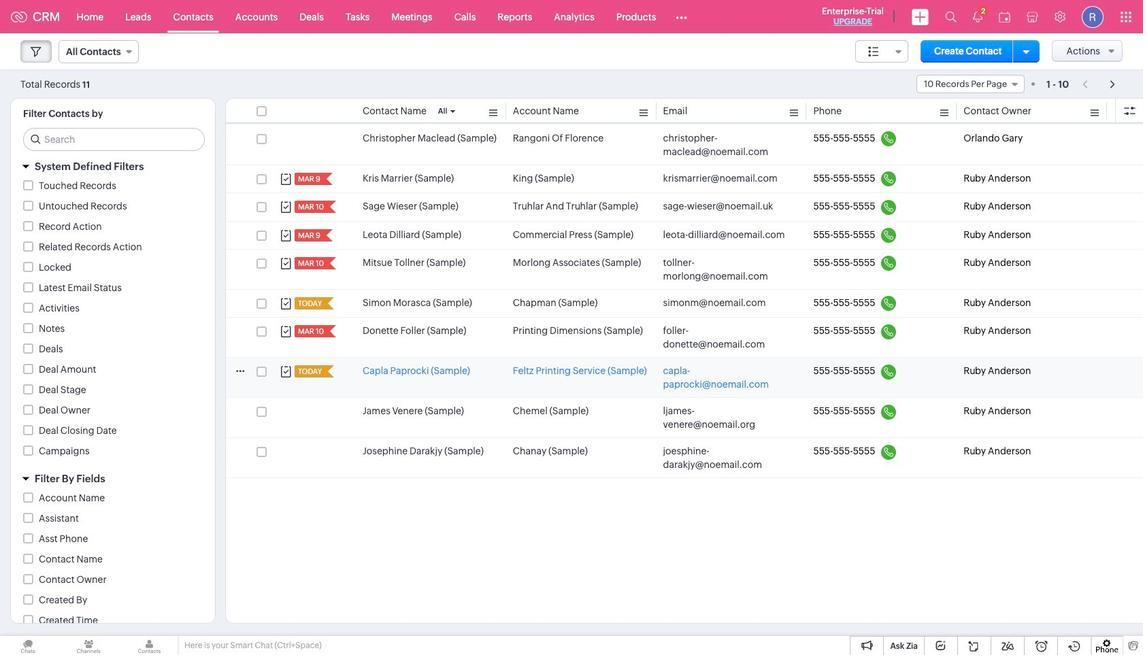Task type: vqa. For each thing, say whether or not it's contained in the screenshot.
Company Settings Company
no



Task type: describe. For each thing, give the bounding box(es) containing it.
profile image
[[1082, 6, 1104, 28]]

calendar image
[[999, 11, 1010, 22]]

channels image
[[61, 636, 117, 655]]

create menu element
[[904, 0, 937, 33]]

size image
[[868, 46, 879, 58]]

search element
[[937, 0, 965, 33]]

logo image
[[11, 11, 27, 22]]

search image
[[945, 11, 957, 22]]

profile element
[[1074, 0, 1112, 33]]



Task type: locate. For each thing, give the bounding box(es) containing it.
Other Modules field
[[667, 6, 696, 28]]

None field
[[59, 40, 139, 63], [855, 40, 909, 63], [917, 75, 1025, 93], [59, 40, 139, 63], [917, 75, 1025, 93]]

signals element
[[965, 0, 991, 33]]

Search text field
[[24, 129, 204, 150]]

row group
[[226, 125, 1143, 479]]

none field the size
[[855, 40, 909, 63]]

chats image
[[0, 636, 56, 655]]

create menu image
[[912, 9, 929, 25]]

contacts image
[[121, 636, 177, 655]]



